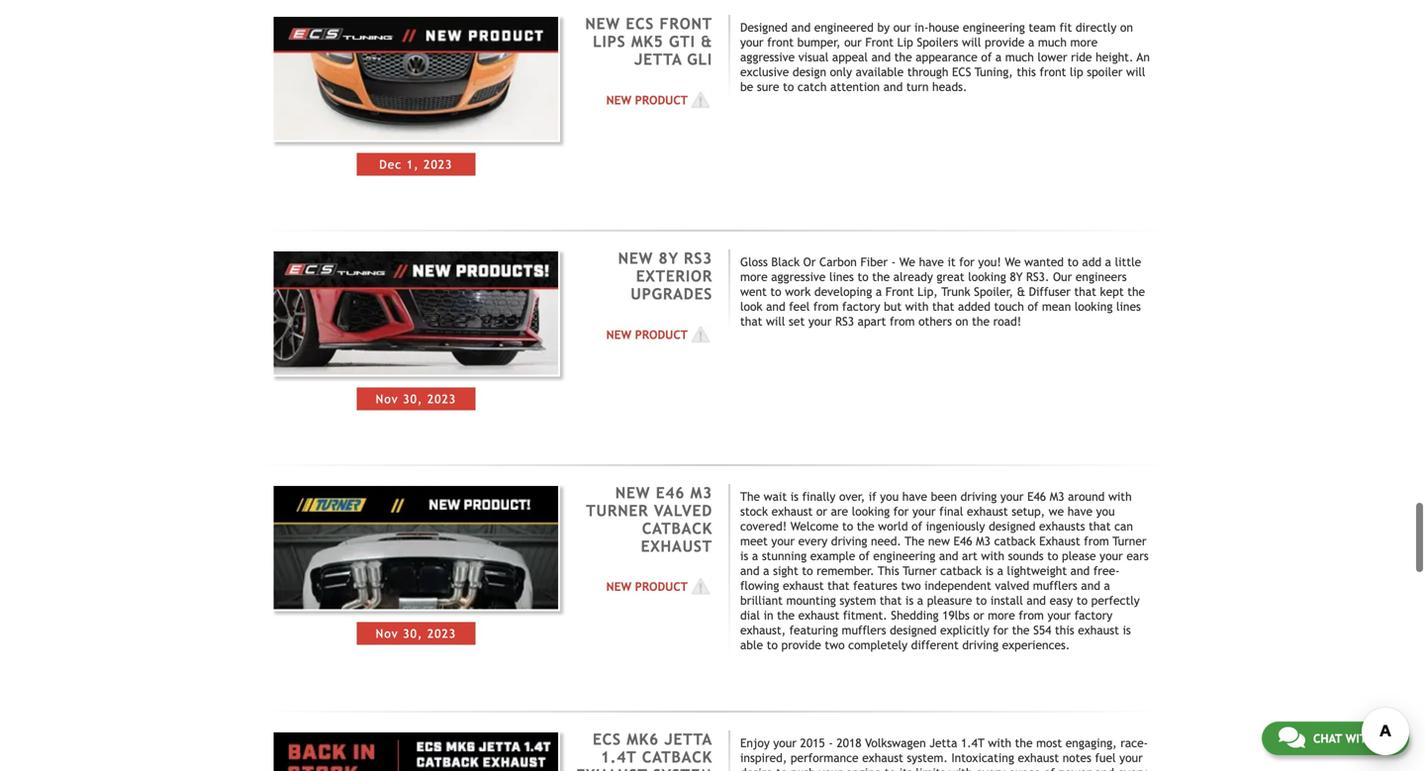 Task type: vqa. For each thing, say whether or not it's contained in the screenshot.
Front Bumper Cover with PDC - Black image
no



Task type: describe. For each thing, give the bounding box(es) containing it.
that left the can
[[1089, 519, 1111, 533]]

designed and engineered by our in-house engineering team fit directly on your front bumper, our front lip spoilers will provide a much more aggressive visual appeal and the appearance of a much lower ride height. an exclusive design only available through ecs tuning, this front lip spoiler will be sure to catch attention and turn heads.
[[740, 20, 1150, 94]]

and down please
[[1071, 564, 1090, 577]]

provide inside the wait is finally over, if you have been driving your e46 m3 around with stock exhaust or are looking for your final exhaust setup, we have you covered! welcome to the world of ingeniously designed exhausts that can meet your every driving need. the new e46 m3 catback exhaust from turner is a stunning example of engineering and art with sounds to please your ears and a sight to remember. this turner catback is a lightweight and free- flowing exhaust that features two independent valved mufflers and a brilliant mounting system that is a pleasure to install and easy to perfectly dial in the exhaust fitment. shedding 19lbs or more from your factory exhaust, featuring mufflers designed explicitly for the s54 this exhaust is able to provide two completely different driving experiences.
[[782, 638, 821, 652]]

1 horizontal spatial lines
[[1117, 299, 1141, 313]]

more inside designed and engineered by our in-house engineering team fit directly on your front bumper, our front lip spoilers will provide a much more aggressive visual appeal and the appearance of a much lower ride height. an exclusive design only available through ecs tuning, this front lip spoiler will be sure to catch attention and turn heads.
[[1071, 35, 1098, 49]]

system
[[840, 593, 876, 607]]

a down meet
[[752, 549, 758, 563]]

designed
[[740, 20, 788, 34]]

valved
[[995, 578, 1030, 592]]

mk5
[[631, 33, 664, 51]]

if
[[869, 489, 877, 503]]

1 vertical spatial looking
[[1075, 299, 1113, 313]]

1 horizontal spatial looking
[[968, 270, 1006, 284]]

that down look
[[740, 314, 763, 328]]

2023 for new 8y rs3 exterior upgrades
[[428, 392, 456, 406]]

and up available
[[872, 50, 891, 64]]

need.
[[871, 534, 902, 548]]

of inside 'enjoy your 2015 - 2018 volkswagen jetta 1.4t with the most engaging, race- inspired, performance exhaust system. intoxicating exhaust notes fuel your desire to push your engine to its limits with every ounce of power and eve'
[[1044, 766, 1055, 771]]

and down new
[[939, 549, 959, 563]]

2 vertical spatial for
[[993, 623, 1009, 637]]

new product for valved
[[606, 580, 688, 594]]

a up the tuning,
[[996, 50, 1002, 64]]

your up setup,
[[1001, 489, 1024, 503]]

exhaust up featuring at right bottom
[[798, 608, 840, 622]]

for inside gloss black or carbon fiber - we have it for you!   we wanted to add a little more aggressive lines to the already great looking 8y rs3. our engineers went to work developing a front lip, trunk spoiler, & diffuser that kept the look and feel from factory but with that added touch of mean looking lines that will set your rs3 apart from others on the road!
[[959, 255, 975, 269]]

0 vertical spatial two
[[901, 578, 921, 592]]

that down remember.
[[828, 578, 850, 592]]

lips
[[593, 33, 626, 51]]

touch
[[994, 299, 1024, 313]]

your down been on the right bottom of page
[[913, 504, 936, 518]]

around
[[1068, 489, 1105, 503]]

ecs mk6 jetta 1.4t catback exhaust system image
[[272, 731, 560, 771]]

exhaust down the volkswagen
[[862, 751, 904, 765]]

aggressive inside gloss black or carbon fiber - we have it for you!   we wanted to add a little more aggressive lines to the already great looking 8y rs3. our engineers went to work developing a front lip, trunk spoiler, & diffuser that kept the look and feel from factory but with that added touch of mean looking lines that will set your rs3 apart from others on the road!
[[771, 270, 826, 284]]

power
[[1059, 766, 1092, 771]]

from down developing
[[814, 299, 839, 313]]

a down team
[[1028, 35, 1035, 49]]

1 vertical spatial will
[[1127, 65, 1146, 79]]

fitment.
[[843, 608, 888, 622]]

your inside gloss black or carbon fiber - we have it for you!   we wanted to add a little more aggressive lines to the already great looking 8y rs3. our engineers went to work developing a front lip, trunk spoiler, & diffuser that kept the look and feel from factory but with that added touch of mean looking lines that will set your rs3 apart from others on the road!
[[809, 314, 832, 328]]

1 vertical spatial driving
[[831, 534, 868, 548]]

with inside gloss black or carbon fiber - we have it for you!   we wanted to add a little more aggressive lines to the already great looking 8y rs3. our engineers went to work developing a front lip, trunk spoiler, & diffuser that kept the look and feel from factory but with that added touch of mean looking lines that will set your rs3 apart from others on the road!
[[905, 299, 929, 313]]

2023 for new e46 m3 turner valved catback exhaust
[[428, 627, 456, 640]]

stunning
[[762, 549, 807, 563]]

please
[[1062, 549, 1096, 563]]

1.4t inside "ecs mk6 jetta 1.4t catback exhaust system"
[[601, 748, 637, 766]]

independent
[[925, 578, 992, 592]]

looking inside the wait is finally over, if you have been driving your e46 m3 around with stock exhaust or are looking for your final exhaust setup, we have you covered! welcome to the world of ingeniously designed exhausts that can meet your every driving need. the new e46 m3 catback exhaust from turner is a stunning example of engineering and art with sounds to please your ears and a sight to remember. this turner catback is a lightweight and free- flowing exhaust that features two independent valved mufflers and a brilliant mounting system that is a pleasure to install and easy to perfectly dial in the exhaust fitment. shedding 19lbs or more from your factory exhaust, featuring mufflers designed explicitly for the s54 this exhaust is able to provide two completely different driving experiences.
[[852, 504, 890, 518]]

art
[[962, 549, 978, 563]]

tuning,
[[975, 65, 1013, 79]]

look
[[740, 299, 763, 313]]

flowing
[[740, 578, 779, 592]]

little
[[1115, 255, 1141, 269]]

chat with us link
[[1262, 722, 1410, 755]]

0 vertical spatial front
[[767, 35, 794, 49]]

front inside new ecs front lips mk5 gti & jetta gli
[[660, 15, 713, 33]]

experiences.
[[1002, 638, 1070, 652]]

e46 inside new e46 m3 turner valved catback exhaust
[[656, 484, 685, 502]]

dec 1, 2023
[[380, 158, 453, 171]]

nov 30, 2023 for new e46 m3 turner valved catback exhaust
[[376, 627, 456, 640]]

the right the kept
[[1128, 285, 1145, 298]]

example
[[810, 549, 856, 563]]

new product for mk5
[[606, 93, 688, 107]]

a up flowing at the right
[[763, 564, 770, 577]]

gloss
[[740, 255, 768, 269]]

new product for upgrades
[[606, 327, 688, 341]]

1 vertical spatial front
[[1040, 65, 1066, 79]]

to down the exhaust,
[[767, 638, 778, 652]]

the down added
[[972, 314, 990, 328]]

to right the sight
[[802, 564, 813, 577]]

carbon
[[820, 255, 857, 269]]

1 horizontal spatial or
[[973, 608, 984, 622]]

exhaust up ingeniously
[[967, 504, 1008, 518]]

that up others
[[932, 299, 955, 313]]

2023 for new ecs front lips mk5 gti & jetta gli
[[424, 158, 453, 171]]

ecs mk6 jetta 1.4t catback exhaust system
[[576, 731, 713, 771]]

2 horizontal spatial e46
[[1028, 489, 1046, 503]]

rs3 inside gloss black or carbon fiber - we have it for you!   we wanted to add a little more aggressive lines to the already great looking 8y rs3. our engineers went to work developing a front lip, trunk spoiler, & diffuser that kept the look and feel from factory but with that added touch of mean looking lines that will set your rs3 apart from others on the road!
[[835, 314, 854, 328]]

valved
[[654, 502, 713, 520]]

jetta inside new ecs front lips mk5 gti & jetta gli
[[635, 51, 682, 68]]

mounting
[[786, 593, 836, 607]]

1 vertical spatial you
[[1096, 504, 1115, 518]]

1.4t inside 'enjoy your 2015 - 2018 volkswagen jetta 1.4t with the most engaging, race- inspired, performance exhaust system. intoxicating exhaust notes fuel your desire to push your engine to its limits with every ounce of power and eve'
[[961, 736, 985, 750]]

your up free-
[[1100, 549, 1123, 563]]

we
[[1049, 504, 1064, 518]]

1 horizontal spatial m3
[[976, 534, 991, 548]]

appeal
[[832, 50, 868, 64]]

dec 1, 2023 link
[[272, 15, 560, 176]]

to left work
[[771, 285, 782, 298]]

new down the 'upgrades'
[[606, 327, 632, 341]]

fit
[[1060, 20, 1072, 34]]

0 vertical spatial will
[[962, 35, 981, 49]]

1 vertical spatial two
[[825, 638, 845, 652]]

dec
[[380, 158, 402, 171]]

on inside gloss black or carbon fiber - we have it for you!   we wanted to add a little more aggressive lines to the already great looking 8y rs3. our engineers went to work developing a front lip, trunk spoiler, & diffuser that kept the look and feel from factory but with that added touch of mean looking lines that will set your rs3 apart from others on the road!
[[956, 314, 969, 328]]

pleasure
[[927, 593, 972, 607]]

0 horizontal spatial our
[[844, 35, 862, 49]]

with up the can
[[1109, 489, 1132, 503]]

- inside gloss black or carbon fiber - we have it for you!   we wanted to add a little more aggressive lines to the already great looking 8y rs3. our engineers went to work developing a front lip, trunk spoiler, & diffuser that kept the look and feel from factory but with that added touch of mean looking lines that will set your rs3 apart from others on the road!
[[892, 255, 896, 269]]

our
[[1053, 270, 1072, 284]]

of inside gloss black or carbon fiber - we have it for you!   we wanted to add a little more aggressive lines to the already great looking 8y rs3. our engineers went to work developing a front lip, trunk spoiler, & diffuser that kept the look and feel from factory but with that added touch of mean looking lines that will set your rs3 apart from others on the road!
[[1028, 299, 1039, 313]]

1 horizontal spatial designed
[[989, 519, 1036, 533]]

easy
[[1050, 593, 1073, 607]]

a up shedding
[[917, 593, 924, 607]]

heads.
[[933, 80, 968, 94]]

new ecs front lips mk5 gti & jetta gli image
[[272, 15, 560, 142]]

new inside new 8y rs3 exterior upgrades
[[618, 249, 653, 267]]

team
[[1029, 20, 1056, 34]]

different
[[911, 638, 959, 652]]

chat
[[1313, 732, 1342, 745]]

spoiler,
[[974, 285, 1014, 298]]

covered!
[[740, 519, 787, 533]]

0 vertical spatial driving
[[961, 489, 997, 503]]

its
[[899, 766, 912, 771]]

setup,
[[1012, 504, 1045, 518]]

intoxicating
[[952, 751, 1015, 765]]

of right world
[[912, 519, 923, 533]]

1 horizontal spatial our
[[894, 20, 911, 34]]

will inside gloss black or carbon fiber - we have it for you!   we wanted to add a little more aggressive lines to the already great looking 8y rs3. our engineers went to work developing a front lip, trunk spoiler, & diffuser that kept the look and feel from factory but with that added touch of mean looking lines that will set your rs3 apart from others on the road!
[[766, 314, 785, 328]]

that down the engineers
[[1075, 285, 1097, 298]]

the right in
[[777, 608, 795, 622]]

fuel
[[1095, 751, 1116, 765]]

and up flowing at the right
[[740, 564, 760, 577]]

gli
[[687, 51, 713, 68]]

spoiler
[[1087, 65, 1123, 79]]

4 image for new ecs front lips mk5 gti & jetta gli
[[688, 90, 713, 110]]

the up "experiences."
[[1012, 623, 1030, 637]]

exhaust up ounce
[[1018, 751, 1059, 765]]

your up stunning
[[772, 534, 795, 548]]

1 horizontal spatial much
[[1038, 35, 1067, 49]]

ounce
[[1009, 766, 1041, 771]]

featuring
[[790, 623, 838, 637]]

new down lips
[[606, 93, 632, 107]]

exhaust down perfectly
[[1078, 623, 1119, 637]]

1 vertical spatial much
[[1006, 50, 1034, 64]]

2 vertical spatial turner
[[903, 564, 937, 577]]

more inside gloss black or carbon fiber - we have it for you!   we wanted to add a little more aggressive lines to the already great looking 8y rs3. our engineers went to work developing a front lip, trunk spoiler, & diffuser that kept the look and feel from factory but with that added touch of mean looking lines that will set your rs3 apart from others on the road!
[[740, 270, 768, 284]]

black
[[772, 255, 800, 269]]

of up remember.
[[859, 549, 870, 563]]

engineering inside the wait is finally over, if you have been driving your e46 m3 around with stock exhaust or are looking for your final exhaust setup, we have you covered! welcome to the world of ingeniously designed exhausts that can meet your every driving need. the new e46 m3 catback exhaust from turner is a stunning example of engineering and art with sounds to please your ears and a sight to remember. this turner catback is a lightweight and free- flowing exhaust that features two independent valved mufflers and a brilliant mounting system that is a pleasure to install and easy to perfectly dial in the exhaust fitment. shedding 19lbs or more from your factory exhaust, featuring mufflers designed explicitly for the s54 this exhaust is able to provide two completely different driving experiences.
[[873, 549, 936, 563]]

add
[[1082, 255, 1102, 269]]

to right easy
[[1077, 593, 1088, 607]]

engineers
[[1076, 270, 1127, 284]]

comments image
[[1279, 726, 1306, 749]]

is up install
[[986, 564, 994, 577]]

rs3 inside new 8y rs3 exterior upgrades
[[684, 249, 713, 267]]

a up valved
[[997, 564, 1004, 577]]

from up please
[[1084, 534, 1109, 548]]

apart
[[858, 314, 886, 328]]

a down fiber
[[876, 285, 882, 298]]

developing
[[815, 285, 872, 298]]

is right wait
[[791, 489, 799, 503]]

- inside 'enjoy your 2015 - 2018 volkswagen jetta 1.4t with the most engaging, race- inspired, performance exhaust system. intoxicating exhaust notes fuel your desire to push your engine to its limits with every ounce of power and eve'
[[829, 736, 833, 750]]

new 8y rs3 exterior upgrades link
[[618, 249, 713, 303]]

30, for new 8y rs3 exterior upgrades
[[403, 392, 423, 406]]

to down fiber
[[858, 270, 869, 284]]

nov for new e46 m3 turner valved catback exhaust
[[376, 627, 399, 640]]

the down fiber
[[872, 270, 890, 284]]

provide inside designed and engineered by our in-house engineering team fit directly on your front bumper, our front lip spoilers will provide a much more aggressive visual appeal and the appearance of a much lower ride height. an exclusive design only available through ecs tuning, this front lip spoiler will be sure to catch attention and turn heads.
[[985, 35, 1025, 49]]

over,
[[839, 489, 865, 503]]

final
[[940, 504, 964, 518]]

through
[[908, 65, 949, 79]]

us
[[1379, 732, 1393, 745]]

with right art
[[981, 549, 1005, 563]]

upgrades
[[631, 285, 713, 303]]

chat with us
[[1313, 732, 1393, 745]]

0 vertical spatial catback
[[994, 534, 1036, 548]]

diffuser
[[1029, 285, 1071, 298]]

with left us
[[1346, 732, 1375, 745]]

engineered
[[814, 20, 874, 34]]

is up shedding
[[906, 593, 914, 607]]

0 horizontal spatial you
[[880, 489, 899, 503]]

jetta inside 'enjoy your 2015 - 2018 volkswagen jetta 1.4t with the most engaging, race- inspired, performance exhaust system. intoxicating exhaust notes fuel your desire to push your engine to its limits with every ounce of power and eve'
[[930, 736, 958, 750]]

to up lightweight
[[1048, 549, 1059, 563]]

from up s54
[[1019, 608, 1044, 622]]

turn
[[907, 80, 929, 94]]

work
[[785, 285, 811, 298]]

available
[[856, 65, 904, 79]]

and up bumper,
[[792, 20, 811, 34]]

system
[[653, 766, 713, 771]]

0 horizontal spatial lines
[[829, 270, 854, 284]]

to down are
[[842, 519, 853, 533]]

race-
[[1121, 736, 1148, 750]]

a down free-
[[1104, 578, 1111, 592]]

house
[[929, 20, 960, 34]]

lightweight
[[1007, 564, 1067, 577]]

with down intoxicating on the bottom right of page
[[949, 766, 973, 771]]

great
[[937, 270, 965, 284]]

free-
[[1094, 564, 1120, 577]]

to up our
[[1068, 255, 1079, 269]]

ride
[[1071, 50, 1092, 64]]

is down meet
[[740, 549, 749, 563]]

to down inspired,
[[776, 766, 787, 771]]

0 horizontal spatial for
[[894, 504, 909, 518]]

0 horizontal spatial the
[[740, 489, 760, 503]]

features
[[853, 578, 898, 592]]

but
[[884, 299, 902, 313]]

is down perfectly
[[1123, 623, 1131, 637]]

you!
[[978, 255, 1001, 269]]

1 vertical spatial designed
[[890, 623, 937, 637]]

wanted
[[1025, 255, 1064, 269]]

inspired,
[[740, 751, 787, 765]]

to left install
[[976, 593, 987, 607]]

& inside gloss black or carbon fiber - we have it for you!   we wanted to add a little more aggressive lines to the already great looking 8y rs3. our engineers went to work developing a front lip, trunk spoiler, & diffuser that kept the look and feel from factory but with that added touch of mean looking lines that will set your rs3 apart from others on the road!
[[1017, 285, 1026, 298]]

your down easy
[[1048, 608, 1071, 622]]

to left its
[[885, 766, 896, 771]]

new 8y rs3 exterior upgrades image
[[272, 249, 560, 377]]

this inside the wait is finally over, if you have been driving your e46 m3 around with stock exhaust or are looking for your final exhaust setup, we have you covered! welcome to the world of ingeniously designed exhausts that can meet your every driving need. the new e46 m3 catback exhaust from turner is a stunning example of engineering and art with sounds to please your ears and a sight to remember. this turner catback is a lightweight and free- flowing exhaust that features two independent valved mufflers and a brilliant mounting system that is a pleasure to install and easy to perfectly dial in the exhaust fitment. shedding 19lbs or more from your factory exhaust, featuring mufflers designed explicitly for the s54 this exhaust is able to provide two completely different driving experiences.
[[1055, 623, 1075, 637]]

a up the engineers
[[1105, 255, 1112, 269]]



Task type: locate. For each thing, give the bounding box(es) containing it.
performance
[[791, 751, 859, 765]]

ecs inside new ecs front lips mk5 gti & jetta gli
[[626, 15, 654, 33]]

0 horizontal spatial we
[[900, 255, 916, 269]]

have
[[919, 255, 944, 269], [903, 489, 928, 503], [1068, 504, 1093, 518]]

new product down the 'upgrades'
[[606, 327, 688, 341]]

mufflers down fitment.
[[842, 623, 886, 637]]

of inside designed and engineered by our in-house engineering team fit directly on your front bumper, our front lip spoilers will provide a much more aggressive visual appeal and the appearance of a much lower ride height. an exclusive design only available through ecs tuning, this front lip spoiler will be sure to catch attention and turn heads.
[[981, 50, 992, 64]]

1 vertical spatial provide
[[782, 638, 821, 652]]

1 vertical spatial -
[[829, 736, 833, 750]]

the inside 'enjoy your 2015 - 2018 volkswagen jetta 1.4t with the most engaging, race- inspired, performance exhaust system. intoxicating exhaust notes fuel your desire to push your engine to its limits with every ounce of power and eve'
[[1015, 736, 1033, 750]]

lip
[[1070, 65, 1084, 79]]

volkswagen
[[865, 736, 926, 750]]

0 horizontal spatial front
[[767, 35, 794, 49]]

0 horizontal spatial designed
[[890, 623, 937, 637]]

new 8y rs3 exterior upgrades
[[618, 249, 713, 303]]

shedding
[[891, 608, 939, 622]]

aggressive inside designed and engineered by our in-house engineering team fit directly on your front bumper, our front lip spoilers will provide a much more aggressive visual appeal and the appearance of a much lower ride height. an exclusive design only available through ecs tuning, this front lip spoiler will be sure to catch attention and turn heads.
[[740, 50, 795, 64]]

0 vertical spatial mufflers
[[1033, 578, 1078, 592]]

0 vertical spatial &
[[701, 33, 713, 51]]

to
[[783, 80, 794, 94], [1068, 255, 1079, 269], [858, 270, 869, 284], [771, 285, 782, 298], [842, 519, 853, 533], [1048, 549, 1059, 563], [802, 564, 813, 577], [976, 593, 987, 607], [1077, 593, 1088, 607], [767, 638, 778, 652], [776, 766, 787, 771], [885, 766, 896, 771]]

catback
[[994, 534, 1036, 548], [941, 564, 982, 577]]

turner right this
[[903, 564, 937, 577]]

have for rs3
[[919, 255, 944, 269]]

the down lip
[[895, 50, 912, 64]]

0 vertical spatial 4 image
[[688, 90, 713, 110]]

0 horizontal spatial engineering
[[873, 549, 936, 563]]

your down race-
[[1120, 751, 1143, 765]]

1 vertical spatial 30,
[[403, 627, 423, 640]]

1 horizontal spatial mufflers
[[1033, 578, 1078, 592]]

from down the but
[[890, 314, 915, 328]]

30,
[[403, 392, 423, 406], [403, 627, 423, 640]]

catback inside "ecs mk6 jetta 1.4t catback exhaust system"
[[642, 748, 713, 766]]

in
[[764, 608, 774, 622]]

every
[[798, 534, 828, 548], [976, 766, 1005, 771]]

new up the 'upgrades'
[[618, 249, 653, 267]]

0 vertical spatial on
[[1120, 20, 1133, 34]]

2 horizontal spatial looking
[[1075, 299, 1113, 313]]

1 vertical spatial ecs
[[952, 65, 971, 79]]

0 horizontal spatial this
[[1017, 65, 1036, 79]]

3 product from the top
[[635, 580, 688, 594]]

2 vertical spatial ecs
[[593, 731, 621, 748]]

0 vertical spatial our
[[894, 20, 911, 34]]

this right the tuning,
[[1017, 65, 1036, 79]]

aggressive up exclusive
[[740, 50, 795, 64]]

2 vertical spatial front
[[886, 285, 914, 298]]

with up intoxicating on the bottom right of page
[[988, 736, 1012, 750]]

1 vertical spatial &
[[1017, 285, 1026, 298]]

new down new e46 m3 turner valved catback exhaust link
[[606, 580, 632, 594]]

0 vertical spatial every
[[798, 534, 828, 548]]

looking down 'if'
[[852, 504, 890, 518]]

-
[[892, 255, 896, 269], [829, 736, 833, 750]]

& up touch
[[1017, 285, 1026, 298]]

1 nov 30, 2023 from the top
[[376, 392, 456, 406]]

product for valved
[[635, 580, 688, 594]]

can
[[1115, 519, 1133, 533]]

2 horizontal spatial more
[[1071, 35, 1098, 49]]

jetta left gli on the top
[[635, 51, 682, 68]]

0 vertical spatial 8y
[[659, 249, 679, 267]]

1 horizontal spatial this
[[1055, 623, 1075, 637]]

nov 30, 2023 link for new e46 m3 turner valved catback exhaust
[[272, 484, 560, 657]]

designed down setup,
[[989, 519, 1036, 533]]

2 vertical spatial new product
[[606, 580, 688, 594]]

feel
[[789, 299, 810, 313]]

jetta up system.
[[930, 736, 958, 750]]

1 vertical spatial aggressive
[[771, 270, 826, 284]]

0 horizontal spatial more
[[740, 270, 768, 284]]

nov 30, 2023 link for new 8y rs3 exterior upgrades
[[272, 249, 560, 410]]

1 vertical spatial on
[[956, 314, 969, 328]]

1 we from the left
[[900, 255, 916, 269]]

nov 30, 2023
[[376, 392, 456, 406], [376, 627, 456, 640]]

1 horizontal spatial engineering
[[963, 20, 1025, 34]]

1 vertical spatial engineering
[[873, 549, 936, 563]]

and down 'fuel'
[[1095, 766, 1115, 771]]

lines down the kept
[[1117, 299, 1141, 313]]

your inside designed and engineered by our in-house engineering team fit directly on your front bumper, our front lip spoilers will provide a much more aggressive visual appeal and the appearance of a much lower ride height. an exclusive design only available through ecs tuning, this front lip spoiler will be sure to catch attention and turn heads.
[[740, 35, 764, 49]]

will left set on the top right
[[766, 314, 785, 328]]

that down features
[[880, 593, 902, 607]]

30, down new 8y rs3 exterior upgrades image
[[403, 392, 423, 406]]

- right fiber
[[892, 255, 896, 269]]

exhaust
[[772, 504, 813, 518], [967, 504, 1008, 518], [783, 578, 824, 592], [798, 608, 840, 622], [1078, 623, 1119, 637], [862, 751, 904, 765], [1018, 751, 1059, 765]]

more up "ride"
[[1071, 35, 1098, 49]]

0 vertical spatial factory
[[842, 299, 881, 313]]

lip
[[897, 35, 914, 49]]

every down intoxicating on the bottom right of page
[[976, 766, 1005, 771]]

0 vertical spatial more
[[1071, 35, 1098, 49]]

factory inside the wait is finally over, if you have been driving your e46 m3 around with stock exhaust or are looking for your final exhaust setup, we have you covered! welcome to the world of ingeniously designed exhausts that can meet your every driving need. the new e46 m3 catback exhaust from turner is a stunning example of engineering and art with sounds to please your ears and a sight to remember. this turner catback is a lightweight and free- flowing exhaust that features two independent valved mufflers and a brilliant mounting system that is a pleasure to install and easy to perfectly dial in the exhaust fitment. shedding 19lbs or more from your factory exhaust, featuring mufflers designed explicitly for the s54 this exhaust is able to provide two completely different driving experiences.
[[1075, 608, 1113, 622]]

nov for new 8y rs3 exterior upgrades
[[376, 392, 399, 406]]

have inside gloss black or carbon fiber - we have it for you!   we wanted to add a little more aggressive lines to the already great looking 8y rs3. our engineers went to work developing a front lip, trunk spoiler, & diffuser that kept the look and feel from factory but with that added touch of mean looking lines that will set your rs3 apart from others on the road!
[[919, 255, 944, 269]]

4 image
[[688, 90, 713, 110], [688, 324, 713, 344]]

1 horizontal spatial provide
[[985, 35, 1025, 49]]

exclusive
[[740, 65, 789, 79]]

front inside gloss black or carbon fiber - we have it for you!   we wanted to add a little more aggressive lines to the already great looking 8y rs3. our engineers went to work developing a front lip, trunk spoiler, & diffuser that kept the look and feel from factory but with that added touch of mean looking lines that will set your rs3 apart from others on the road!
[[886, 285, 914, 298]]

most
[[1036, 736, 1062, 750]]

the up need.
[[857, 519, 875, 533]]

and inside 'enjoy your 2015 - 2018 volkswagen jetta 1.4t with the most engaging, race- inspired, performance exhaust system. intoxicating exhaust notes fuel your desire to push your engine to its limits with every ounce of power and eve'
[[1095, 766, 1115, 771]]

1 horizontal spatial for
[[959, 255, 975, 269]]

welcome
[[791, 519, 839, 533]]

2 horizontal spatial ecs
[[952, 65, 971, 79]]

exhaust down wait
[[772, 504, 813, 518]]

bumper,
[[798, 35, 841, 49]]

and left easy
[[1027, 593, 1046, 607]]

nov 30, 2023 for new 8y rs3 exterior upgrades
[[376, 392, 456, 406]]

catback left enjoy
[[642, 748, 713, 766]]

to right the sure at the right top
[[783, 80, 794, 94]]

s54
[[1033, 623, 1052, 637]]

0 vertical spatial -
[[892, 255, 896, 269]]

went
[[740, 285, 767, 298]]

1 vertical spatial nov 30, 2023 link
[[272, 484, 560, 657]]

2 catback from the top
[[642, 748, 713, 766]]

catback inside new e46 m3 turner valved catback exhaust
[[642, 520, 713, 537]]

the left most
[[1015, 736, 1033, 750]]

on down added
[[956, 314, 969, 328]]

the up 'stock'
[[740, 489, 760, 503]]

or
[[803, 255, 816, 269]]

and inside gloss black or carbon fiber - we have it for you!   we wanted to add a little more aggressive lines to the already great looking 8y rs3. our engineers went to work developing a front lip, trunk spoiler, & diffuser that kept the look and feel from factory but with that added touch of mean looking lines that will set your rs3 apart from others on the road!
[[766, 299, 786, 313]]

new ecs front lips mk5 gti & jetta gli link
[[585, 15, 713, 68]]

0 vertical spatial nov 30, 2023 link
[[272, 249, 560, 410]]

looking down the kept
[[1075, 299, 1113, 313]]

2 horizontal spatial m3
[[1050, 489, 1065, 503]]

to inside designed and engineered by our in-house engineering team fit directly on your front bumper, our front lip spoilers will provide a much more aggressive visual appeal and the appearance of a much lower ride height. an exclusive design only available through ecs tuning, this front lip spoiler will be sure to catch attention and turn heads.
[[783, 80, 794, 94]]

2 horizontal spatial turner
[[1113, 534, 1147, 548]]

and
[[792, 20, 811, 34], [872, 50, 891, 64], [884, 80, 903, 94], [766, 299, 786, 313], [939, 549, 959, 563], [740, 564, 760, 577], [1071, 564, 1090, 577], [1081, 578, 1101, 592], [1027, 593, 1046, 607], [1095, 766, 1115, 771]]

on
[[1120, 20, 1133, 34], [956, 314, 969, 328]]

2 vertical spatial will
[[766, 314, 785, 328]]

4 image for new 8y rs3 exterior upgrades
[[688, 324, 713, 344]]

exhaust up mounting
[[783, 578, 824, 592]]

1 horizontal spatial catback
[[994, 534, 1036, 548]]

2 vertical spatial 2023
[[428, 627, 456, 640]]

1 horizontal spatial more
[[988, 608, 1015, 622]]

an
[[1137, 50, 1150, 64]]

catback
[[642, 520, 713, 537], [642, 748, 713, 766]]

is
[[791, 489, 799, 503], [740, 549, 749, 563], [986, 564, 994, 577], [906, 593, 914, 607], [1123, 623, 1131, 637]]

for up world
[[894, 504, 909, 518]]

2 vertical spatial more
[[988, 608, 1015, 622]]

2 vertical spatial product
[[635, 580, 688, 594]]

catback up 'sounds'
[[994, 534, 1036, 548]]

of up the tuning,
[[981, 50, 992, 64]]

every inside 'enjoy your 2015 - 2018 volkswagen jetta 1.4t with the most engaging, race- inspired, performance exhaust system. intoxicating exhaust notes fuel your desire to push your engine to its limits with every ounce of power and eve'
[[976, 766, 1005, 771]]

1 horizontal spatial rs3
[[835, 314, 854, 328]]

notes
[[1063, 751, 1092, 765]]

1 30, from the top
[[403, 392, 423, 406]]

the left new
[[905, 534, 925, 548]]

1 catback from the top
[[642, 520, 713, 537]]

ecs left mk6
[[593, 731, 621, 748]]

exterior
[[636, 267, 713, 285]]

front down lower
[[1040, 65, 1066, 79]]

two up shedding
[[901, 578, 921, 592]]

new e46 m3 turner valved catback exhaust image
[[272, 484, 560, 611]]

1 product from the top
[[635, 93, 688, 107]]

2 4 image from the top
[[688, 324, 713, 344]]

0 vertical spatial engineering
[[963, 20, 1025, 34]]

0 horizontal spatial much
[[1006, 50, 1034, 64]]

your down designed
[[740, 35, 764, 49]]

jetta inside "ecs mk6 jetta 1.4t catback exhaust system"
[[665, 731, 713, 748]]

0 vertical spatial aggressive
[[740, 50, 795, 64]]

your up inspired,
[[773, 736, 797, 750]]

1 vertical spatial 8y
[[1010, 270, 1023, 284]]

product for mk5
[[635, 93, 688, 107]]

0 vertical spatial provide
[[985, 35, 1025, 49]]

for right it
[[959, 255, 975, 269]]

8y inside new 8y rs3 exterior upgrades
[[659, 249, 679, 267]]

set
[[789, 314, 805, 328]]

much up the tuning,
[[1006, 50, 1034, 64]]

system.
[[907, 751, 948, 765]]

0 vertical spatial the
[[740, 489, 760, 503]]

2 we from the left
[[1005, 255, 1021, 269]]

2 vertical spatial have
[[1068, 504, 1093, 518]]

1 horizontal spatial &
[[1017, 285, 1026, 298]]

- up the performance
[[829, 736, 833, 750]]

in-
[[915, 20, 929, 34]]

0 horizontal spatial or
[[817, 504, 828, 518]]

the inside designed and engineered by our in-house engineering team fit directly on your front bumper, our front lip spoilers will provide a much more aggressive visual appeal and the appearance of a much lower ride height. an exclusive design only available through ecs tuning, this front lip spoiler will be sure to catch attention and turn heads.
[[895, 50, 912, 64]]

product
[[635, 93, 688, 107], [635, 327, 688, 341], [635, 580, 688, 594]]

2 new product from the top
[[606, 327, 688, 341]]

ecs inside designed and engineered by our in-house engineering team fit directly on your front bumper, our front lip spoilers will provide a much more aggressive visual appeal and the appearance of a much lower ride height. an exclusive design only available through ecs tuning, this front lip spoiler will be sure to catch attention and turn heads.
[[952, 65, 971, 79]]

0 vertical spatial you
[[880, 489, 899, 503]]

1 horizontal spatial front
[[1040, 65, 1066, 79]]

rs3 left apart
[[835, 314, 854, 328]]

new product down new e46 m3 turner valved catback exhaust link
[[606, 580, 688, 594]]

new left mk5 at top left
[[585, 15, 621, 33]]

exhaust inside new e46 m3 turner valved catback exhaust
[[641, 537, 713, 555]]

0 vertical spatial front
[[660, 15, 713, 33]]

1.4t up intoxicating on the bottom right of page
[[961, 736, 985, 750]]

0 vertical spatial or
[[817, 504, 828, 518]]

1 horizontal spatial every
[[976, 766, 1005, 771]]

perfectly
[[1091, 593, 1140, 607]]

spoilers
[[917, 35, 959, 49]]

sight
[[773, 564, 799, 577]]

2 nov from the top
[[376, 627, 399, 640]]

looking down 'you!'
[[968, 270, 1006, 284]]

exhaust inside the wait is finally over, if you have been driving your e46 m3 around with stock exhaust or are looking for your final exhaust setup, we have you covered! welcome to the world of ingeniously designed exhausts that can meet your every driving need. the new e46 m3 catback exhaust from turner is a stunning example of engineering and art with sounds to please your ears and a sight to remember. this turner catback is a lightweight and free- flowing exhaust that features two independent valved mufflers and a brilliant mounting system that is a pleasure to install and easy to perfectly dial in the exhaust fitment. shedding 19lbs or more from your factory exhaust, featuring mufflers designed explicitly for the s54 this exhaust is able to provide two completely different driving experiences.
[[1040, 534, 1081, 548]]

mk6
[[627, 731, 659, 748]]

lower
[[1038, 50, 1068, 64]]

front inside designed and engineered by our in-house engineering team fit directly on your front bumper, our front lip spoilers will provide a much more aggressive visual appeal and the appearance of a much lower ride height. an exclusive design only available through ecs tuning, this front lip spoiler will be sure to catch attention and turn heads.
[[865, 35, 894, 49]]

0 vertical spatial catback
[[642, 520, 713, 537]]

2 nov 30, 2023 link from the top
[[272, 484, 560, 657]]

engineering inside designed and engineered by our in-house engineering team fit directly on your front bumper, our front lip spoilers will provide a much more aggressive visual appeal and the appearance of a much lower ride height. an exclusive design only available through ecs tuning, this front lip spoiler will be sure to catch attention and turn heads.
[[963, 20, 1025, 34]]

with
[[905, 299, 929, 313], [1109, 489, 1132, 503], [981, 549, 1005, 563], [1346, 732, 1375, 745], [988, 736, 1012, 750], [949, 766, 973, 771]]

will
[[962, 35, 981, 49], [1127, 65, 1146, 79], [766, 314, 785, 328]]

driving
[[961, 489, 997, 503], [831, 534, 868, 548], [962, 638, 999, 652]]

have for m3
[[903, 489, 928, 503]]

our
[[894, 20, 911, 34], [844, 35, 862, 49]]

1 vertical spatial or
[[973, 608, 984, 622]]

& inside new ecs front lips mk5 gti & jetta gli
[[701, 33, 713, 51]]

you right 'if'
[[880, 489, 899, 503]]

directly
[[1076, 20, 1117, 34]]

exhaust inside "ecs mk6 jetta 1.4t catback exhaust system"
[[576, 766, 648, 771]]

rs3
[[684, 249, 713, 267], [835, 314, 854, 328]]

2 nov 30, 2023 from the top
[[376, 627, 456, 640]]

engineering
[[963, 20, 1025, 34], [873, 549, 936, 563]]

or up the explicitly
[[973, 608, 984, 622]]

new inside new ecs front lips mk5 gti & jetta gli
[[585, 15, 621, 33]]

1 vertical spatial for
[[894, 504, 909, 518]]

2 30, from the top
[[403, 627, 423, 640]]

8y left 'rs3.'
[[1010, 270, 1023, 284]]

mean
[[1042, 299, 1071, 313]]

your down the performance
[[819, 766, 842, 771]]

engineering up the tuning,
[[963, 20, 1025, 34]]

ingeniously
[[926, 519, 985, 533]]

ecs inside "ecs mk6 jetta 1.4t catback exhaust system"
[[593, 731, 621, 748]]

1 horizontal spatial two
[[901, 578, 921, 592]]

8y up the 'upgrades'
[[659, 249, 679, 267]]

front up the but
[[886, 285, 914, 298]]

0 vertical spatial new product
[[606, 93, 688, 107]]

1 vertical spatial lines
[[1117, 299, 1141, 313]]

enjoy your 2015 - 2018 volkswagen jetta 1.4t with the most engaging, race- inspired, performance exhaust system. intoxicating exhaust notes fuel your desire to push your engine to its limits with every ounce of power and eve
[[740, 736, 1148, 771]]

1.4t
[[961, 736, 985, 750], [601, 748, 637, 766]]

0 horizontal spatial -
[[829, 736, 833, 750]]

push
[[791, 766, 815, 771]]

our up lip
[[894, 20, 911, 34]]

lip,
[[918, 285, 938, 298]]

1 vertical spatial front
[[865, 35, 894, 49]]

factory inside gloss black or carbon fiber - we have it for you!   we wanted to add a little more aggressive lines to the already great looking 8y rs3. our engineers went to work developing a front lip, trunk spoiler, & diffuser that kept the look and feel from factory but with that added touch of mean looking lines that will set your rs3 apart from others on the road!
[[842, 299, 881, 313]]

every inside the wait is finally over, if you have been driving your e46 m3 around with stock exhaust or are looking for your final exhaust setup, we have you covered! welcome to the world of ingeniously designed exhausts that can meet your every driving need. the new e46 m3 catback exhaust from turner is a stunning example of engineering and art with sounds to please your ears and a sight to remember. this turner catback is a lightweight and free- flowing exhaust that features two independent valved mufflers and a brilliant mounting system that is a pleasure to install and easy to perfectly dial in the exhaust fitment. shedding 19lbs or more from your factory exhaust, featuring mufflers designed explicitly for the s54 this exhaust is able to provide two completely different driving experiences.
[[798, 534, 828, 548]]

2 vertical spatial driving
[[962, 638, 999, 652]]

1,
[[407, 158, 419, 171]]

0 horizontal spatial e46
[[656, 484, 685, 502]]

2 product from the top
[[635, 327, 688, 341]]

catback up 4 icon
[[642, 520, 713, 537]]

0 horizontal spatial 1.4t
[[601, 748, 637, 766]]

and down free-
[[1081, 578, 1101, 592]]

have down around
[[1068, 504, 1093, 518]]

1 vertical spatial the
[[905, 534, 925, 548]]

engineering up this
[[873, 549, 936, 563]]

completely
[[848, 638, 908, 652]]

world
[[878, 519, 908, 533]]

1 vertical spatial 4 image
[[688, 324, 713, 344]]

0 vertical spatial product
[[635, 93, 688, 107]]

will up appearance
[[962, 35, 981, 49]]

0 horizontal spatial catback
[[941, 564, 982, 577]]

1 horizontal spatial e46
[[954, 534, 973, 548]]

more inside the wait is finally over, if you have been driving your e46 m3 around with stock exhaust or are looking for your final exhaust setup, we have you covered! welcome to the world of ingeniously designed exhausts that can meet your every driving need. the new e46 m3 catback exhaust from turner is a stunning example of engineering and art with sounds to please your ears and a sight to remember. this turner catback is a lightweight and free- flowing exhaust that features two independent valved mufflers and a brilliant mounting system that is a pleasure to install and easy to perfectly dial in the exhaust fitment. shedding 19lbs or more from your factory exhaust, featuring mufflers designed explicitly for the s54 this exhaust is able to provide two completely different driving experiences.
[[988, 608, 1015, 622]]

1 new product from the top
[[606, 93, 688, 107]]

e46
[[656, 484, 685, 502], [1028, 489, 1046, 503], [954, 534, 973, 548]]

we up already
[[900, 255, 916, 269]]

4 image down gli on the top
[[688, 90, 713, 110]]

this inside designed and engineered by our in-house engineering team fit directly on your front bumper, our front lip spoilers will provide a much more aggressive visual appeal and the appearance of a much lower ride height. an exclusive design only available through ecs tuning, this front lip spoiler will be sure to catch attention and turn heads.
[[1017, 65, 1036, 79]]

0 vertical spatial this
[[1017, 65, 1036, 79]]

0 vertical spatial 2023
[[424, 158, 453, 171]]

factory
[[842, 299, 881, 313], [1075, 608, 1113, 622]]

this right s54
[[1055, 623, 1075, 637]]

0 horizontal spatial every
[[798, 534, 828, 548]]

product down gli on the top
[[635, 93, 688, 107]]

0 horizontal spatial factory
[[842, 299, 881, 313]]

explicitly
[[940, 623, 990, 637]]

19lbs
[[943, 608, 970, 622]]

30, for new e46 m3 turner valved catback exhaust
[[403, 627, 423, 640]]

1 nov 30, 2023 link from the top
[[272, 249, 560, 410]]

0 vertical spatial turner
[[586, 502, 649, 520]]

and down available
[[884, 80, 903, 94]]

1 nov from the top
[[376, 392, 399, 406]]

trunk
[[942, 285, 971, 298]]

of
[[981, 50, 992, 64], [1028, 299, 1039, 313], [912, 519, 923, 533], [859, 549, 870, 563], [1044, 766, 1055, 771]]

0 vertical spatial designed
[[989, 519, 1036, 533]]

on inside designed and engineered by our in-house engineering team fit directly on your front bumper, our front lip spoilers will provide a much more aggressive visual appeal and the appearance of a much lower ride height. an exclusive design only available through ecs tuning, this front lip spoiler will be sure to catch attention and turn heads.
[[1120, 20, 1133, 34]]

by
[[877, 20, 890, 34]]

0 horizontal spatial &
[[701, 33, 713, 51]]

0 horizontal spatial two
[[825, 638, 845, 652]]

product for upgrades
[[635, 327, 688, 341]]

0 vertical spatial for
[[959, 255, 975, 269]]

aggressive
[[740, 50, 795, 64], [771, 270, 826, 284]]

4 image
[[688, 577, 713, 597]]

for down install
[[993, 623, 1009, 637]]

1 vertical spatial mufflers
[[842, 623, 886, 637]]

more down install
[[988, 608, 1015, 622]]

new inside new e46 m3 turner valved catback exhaust
[[616, 484, 651, 502]]

this
[[878, 564, 900, 577]]

desire
[[740, 766, 773, 771]]

1 horizontal spatial ecs
[[626, 15, 654, 33]]

been
[[931, 489, 957, 503]]

turner
[[586, 502, 649, 520], [1113, 534, 1147, 548], [903, 564, 937, 577]]

turner inside new e46 m3 turner valved catback exhaust
[[586, 502, 649, 520]]

1 4 image from the top
[[688, 90, 713, 110]]

2023 inside dec 1, 2023 link
[[424, 158, 453, 171]]

1 vertical spatial this
[[1055, 623, 1075, 637]]

8y inside gloss black or carbon fiber - we have it for you!   we wanted to add a little more aggressive lines to the already great looking 8y rs3. our engineers went to work developing a front lip, trunk spoiler, & diffuser that kept the look and feel from factory but with that added touch of mean looking lines that will set your rs3 apart from others on the road!
[[1010, 270, 1023, 284]]

product down the 'upgrades'
[[635, 327, 688, 341]]

nov down new 8y rs3 exterior upgrades image
[[376, 392, 399, 406]]

that
[[1075, 285, 1097, 298], [932, 299, 955, 313], [740, 314, 763, 328], [1089, 519, 1111, 533], [828, 578, 850, 592], [880, 593, 902, 607]]

front down designed
[[767, 35, 794, 49]]

every down welcome
[[798, 534, 828, 548]]

ecs
[[626, 15, 654, 33], [952, 65, 971, 79], [593, 731, 621, 748]]

&
[[701, 33, 713, 51], [1017, 285, 1026, 298]]

1 horizontal spatial 1.4t
[[961, 736, 985, 750]]

1 horizontal spatial you
[[1096, 504, 1115, 518]]

1 vertical spatial new product
[[606, 327, 688, 341]]

2018
[[837, 736, 862, 750]]

m3 inside new e46 m3 turner valved catback exhaust
[[691, 484, 713, 502]]

much up lower
[[1038, 35, 1067, 49]]

3 new product from the top
[[606, 580, 688, 594]]



